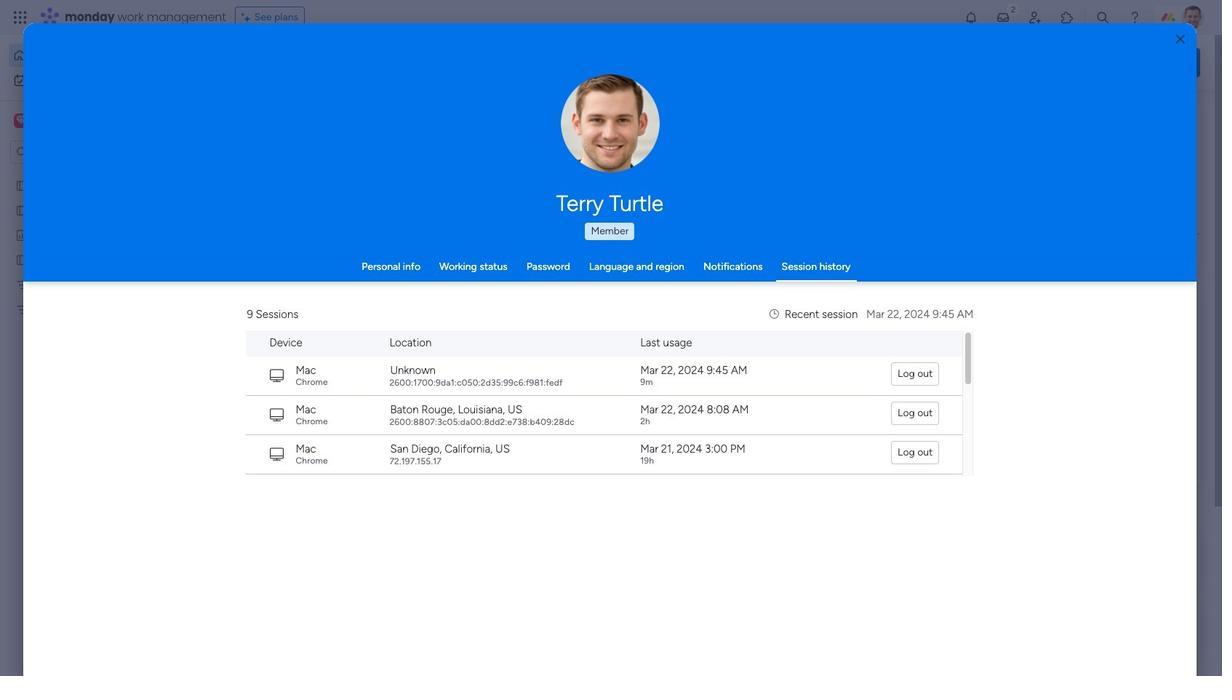 Task type: describe. For each thing, give the bounding box(es) containing it.
component image for remove from favorites icon
[[243, 289, 256, 302]]

update feed image
[[997, 10, 1011, 25]]

workspace image
[[14, 113, 28, 129]]

help center element
[[983, 600, 1201, 659]]

1 horizontal spatial add to favorites image
[[670, 266, 684, 281]]

terry turtle image
[[1182, 6, 1205, 29]]

0 horizontal spatial add to favorites image
[[432, 444, 446, 459]]

search everything image
[[1096, 10, 1111, 25]]

Search in workspace field
[[31, 144, 122, 161]]

1 vertical spatial option
[[9, 68, 177, 92]]

component image for add to favorites icon
[[719, 289, 732, 302]]

workspace image
[[16, 113, 26, 129]]

select product image
[[13, 10, 28, 25]]

1 horizontal spatial public board image
[[243, 266, 259, 282]]

public board image down public dashboard icon
[[15, 253, 29, 266]]

public board image up component image
[[481, 266, 497, 282]]

monday marketplace image
[[1061, 10, 1075, 25]]

public dashboard image
[[15, 228, 29, 242]]

component image
[[481, 289, 494, 302]]

notifications image
[[965, 10, 979, 25]]



Task type: locate. For each thing, give the bounding box(es) containing it.
public dashboard image
[[719, 266, 735, 282]]

invite members image
[[1029, 10, 1043, 25]]

option
[[9, 44, 177, 67], [9, 68, 177, 92], [0, 172, 186, 175]]

see plans image
[[241, 9, 255, 25]]

0 vertical spatial add to favorites image
[[670, 266, 684, 281]]

0 vertical spatial option
[[9, 44, 177, 67]]

add to favorites image
[[908, 266, 922, 281]]

1 vertical spatial add to favorites image
[[432, 444, 446, 459]]

close image
[[1177, 34, 1186, 45]]

getting started element
[[983, 531, 1201, 589]]

0 horizontal spatial public board image
[[15, 203, 29, 217]]

dapulse x slim image
[[1179, 106, 1197, 123]]

add to favorites image
[[670, 266, 684, 281], [432, 444, 446, 459]]

remove from favorites image
[[432, 266, 446, 281]]

workspace selection element
[[14, 112, 122, 131]]

list box
[[0, 170, 186, 518]]

public board image
[[15, 203, 29, 217], [243, 266, 259, 282]]

component image
[[243, 289, 256, 302], [719, 289, 732, 302], [243, 467, 256, 480]]

1 vertical spatial public board image
[[243, 266, 259, 282]]

0 vertical spatial public board image
[[15, 203, 29, 217]]

public board image
[[15, 178, 29, 192], [15, 253, 29, 266], [481, 266, 497, 282]]

public board image up public dashboard icon
[[15, 178, 29, 192]]

2 image
[[1007, 1, 1021, 17]]

help image
[[1128, 10, 1143, 25]]

dapulse time image
[[770, 308, 779, 321]]

quick search results list box
[[225, 136, 948, 507]]

2 vertical spatial option
[[0, 172, 186, 175]]



Task type: vqa. For each thing, say whether or not it's contained in the screenshot.
'option'
yes



